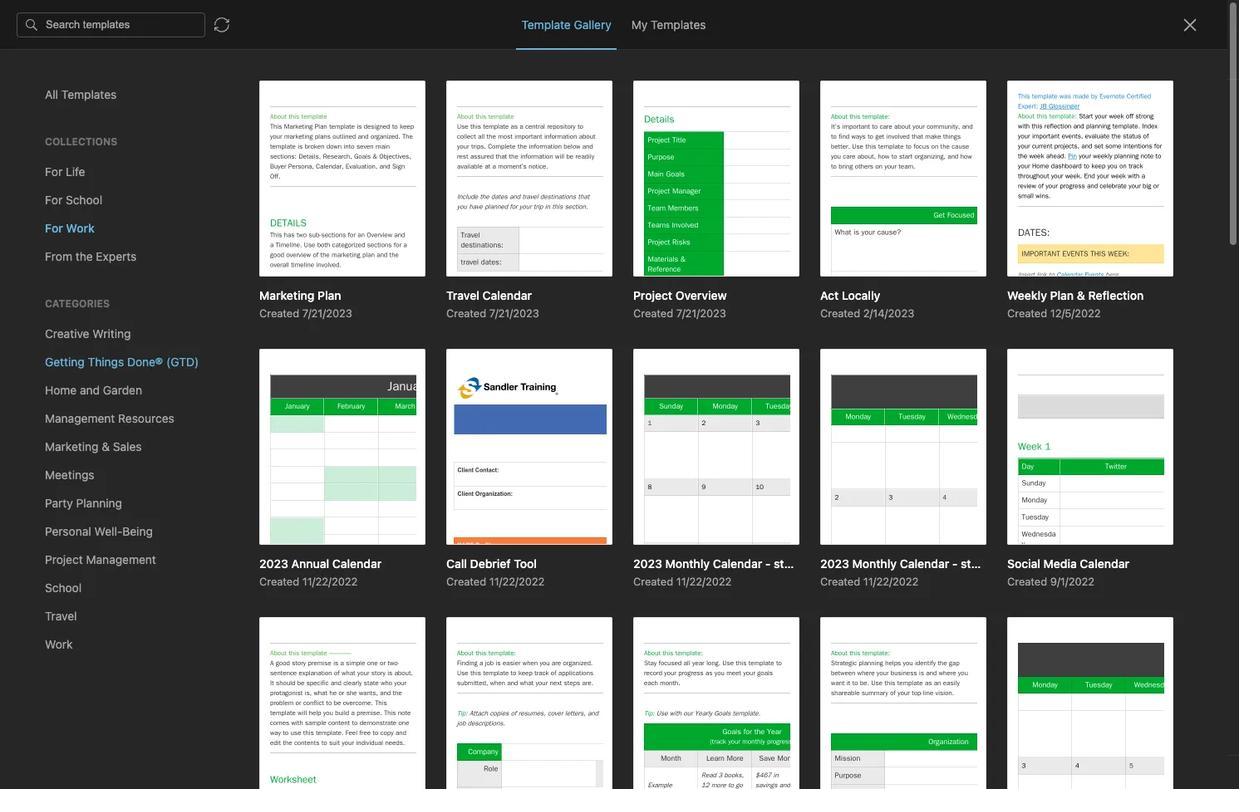 Task type: vqa. For each thing, say whether or not it's contained in the screenshot.
'ADD TAG' icon
no



Task type: describe. For each thing, give the bounding box(es) containing it.
1 min from the left
[[361, 113, 380, 127]]

2 ago from the left
[[458, 113, 478, 127]]

note,
[[140, 218, 165, 231]]

2 1 from the left
[[427, 113, 433, 127]]

2 nov 14 from the left
[[427, 139, 464, 153]]

me
[[103, 483, 120, 497]]

shared with me link
[[0, 476, 199, 503]]

notebooks link
[[0, 423, 199, 450]]

tasks
[[37, 393, 67, 407]]

click the ...
[[30, 218, 88, 231]]

tags
[[37, 456, 63, 470]]

notebook inside button
[[613, 13, 662, 26]]

created
[[427, 87, 470, 98]]

1 1 min ago from the left
[[352, 113, 403, 127]]

home
[[37, 137, 68, 151]]

share
[[1153, 12, 1185, 27]]

icon
[[91, 218, 112, 231]]

tasks button
[[0, 387, 199, 413]]

recent
[[19, 285, 54, 298]]

first notebook for nov 14
[[502, 139, 581, 153]]

all changes saved
[[1136, 766, 1226, 780]]

row group containing untitled
[[200, 106, 795, 186]]

0 vertical spatial notes
[[57, 285, 87, 298]]

settings image
[[170, 13, 190, 33]]

or
[[114, 233, 124, 246]]

1 ago from the left
[[383, 113, 403, 127]]

2 column header from the left
[[502, 86, 638, 100]]

all
[[1136, 766, 1148, 780]]

shortcuts
[[37, 163, 90, 177]]

2 nov 13 from the left
[[427, 166, 464, 180]]

font size image
[[927, 47, 969, 70]]

font family image
[[845, 47, 923, 70]]

1 1 from the left
[[352, 113, 358, 127]]

changes
[[1151, 766, 1194, 780]]

tag
[[127, 233, 143, 246]]

more image
[[1138, 47, 1189, 70]]

shortcuts button
[[0, 157, 199, 184]]

first
[[79, 199, 100, 212]]

trash
[[37, 519, 66, 533]]

1 nov 14 from the left
[[352, 139, 389, 153]]

Note Editor text field
[[0, 0, 1240, 790]]

tags button
[[0, 450, 199, 476]]

note window element
[[0, 0, 1240, 790]]

2 1 min ago from the left
[[427, 113, 478, 127]]

tree containing home
[[0, 131, 200, 670]]

group inside tree
[[0, 184, 199, 367]]



Task type: locate. For each thing, give the bounding box(es) containing it.
1 vertical spatial untitled
[[219, 139, 262, 153]]

your
[[53, 199, 76, 212]]

0 vertical spatial untitled
[[219, 113, 262, 127]]

group
[[0, 184, 199, 367]]

notebook for nov 14
[[529, 139, 581, 153]]

1 horizontal spatial 1
[[427, 113, 433, 127]]

0 horizontal spatial 1
[[352, 113, 358, 127]]

nov 14
[[352, 139, 389, 153], [427, 139, 464, 153]]

home link
[[0, 131, 200, 157]]

nov
[[352, 139, 374, 153], [427, 139, 449, 153], [352, 166, 374, 180], [427, 166, 449, 180]]

first for 1 min ago
[[502, 113, 526, 127]]

14
[[377, 139, 389, 153], [452, 139, 464, 153]]

new
[[37, 95, 61, 109]]

first notebook for nov 13
[[502, 166, 581, 180]]

1 horizontal spatial column header
[[502, 86, 638, 100]]

highlight image
[[1094, 47, 1134, 70]]

notebooks
[[37, 429, 96, 444]]

untitled for nov 14
[[219, 139, 262, 153]]

1 min ago
[[352, 113, 403, 127], [427, 113, 478, 127]]

untitled for nov 13
[[219, 166, 262, 180]]

shortcut
[[103, 199, 146, 212]]

ago
[[383, 113, 403, 127], [458, 113, 478, 127]]

1 horizontal spatial ago
[[458, 113, 478, 127]]

notebook for nov 13
[[529, 166, 581, 180]]

1 horizontal spatial min
[[436, 113, 455, 127]]

1 nov 13 from the left
[[352, 166, 389, 180]]

shared with me
[[37, 483, 120, 497]]

0 horizontal spatial ago
[[383, 113, 403, 127]]

notes up tasks
[[37, 366, 68, 380]]

click
[[30, 218, 55, 231]]

icon on a note, notebook, stack or tag to add it here.
[[30, 218, 165, 261]]

1 horizontal spatial nov 14
[[427, 139, 464, 153]]

on
[[115, 218, 128, 231]]

saved
[[1197, 766, 1226, 780]]

group containing add your first shortcut
[[0, 184, 199, 367]]

0 horizontal spatial nov 14
[[352, 139, 389, 153]]

first for nov 13
[[502, 166, 526, 180]]

first notebook
[[588, 13, 662, 26], [502, 113, 581, 127], [502, 139, 581, 153], [502, 166, 581, 180]]

1
[[352, 113, 358, 127], [427, 113, 433, 127]]

2 vertical spatial untitled
[[219, 166, 262, 180]]

first for nov 14
[[502, 139, 526, 153]]

recent notes
[[19, 285, 87, 298]]

0 horizontal spatial 13
[[377, 166, 389, 180]]

2 min from the left
[[436, 113, 455, 127]]

1 horizontal spatial 13
[[452, 166, 464, 180]]

trash link
[[0, 513, 199, 540]]

created button
[[200, 80, 878, 106]]

2 untitled from the top
[[219, 139, 262, 153]]

untitled
[[219, 113, 262, 127], [219, 139, 262, 153], [219, 166, 262, 180]]

first inside button
[[588, 13, 610, 26]]

untitled for 1 min ago
[[219, 113, 262, 127]]

1 horizontal spatial 14
[[452, 139, 464, 153]]

2 14 from the left
[[452, 139, 464, 153]]

first notebook button
[[567, 8, 668, 32]]

2 13 from the left
[[452, 166, 464, 180]]

the
[[58, 218, 74, 231]]

a
[[131, 218, 137, 231]]

add
[[30, 248, 49, 261]]

add your first shortcut
[[30, 199, 146, 212]]

1 14 from the left
[[377, 139, 389, 153]]

notes link
[[0, 360, 199, 387]]

Search text field
[[22, 48, 178, 78]]

first notebook for 1 min ago
[[502, 113, 581, 127]]

0 horizontal spatial 14
[[377, 139, 389, 153]]

first
[[588, 13, 610, 26], [502, 113, 526, 127], [502, 139, 526, 153], [502, 166, 526, 180]]

to
[[146, 233, 156, 246]]

insert image
[[527, 47, 552, 70]]

min
[[361, 113, 380, 127], [436, 113, 455, 127]]

notes right recent
[[57, 285, 87, 298]]

notes
[[57, 285, 87, 298], [37, 366, 68, 380]]

0 horizontal spatial 1 min ago
[[352, 113, 403, 127]]

1 horizontal spatial nov 13
[[427, 166, 464, 180]]

1 column header from the left
[[219, 86, 339, 100]]

here.
[[61, 248, 87, 261]]

stack
[[84, 233, 111, 246]]

column header
[[219, 86, 339, 100], [502, 86, 638, 100]]

notebook for 1 min ago
[[529, 113, 581, 127]]

...
[[77, 218, 88, 231]]

1 untitled from the top
[[219, 113, 262, 127]]

notebook
[[613, 13, 662, 26], [529, 113, 581, 127], [529, 139, 581, 153], [529, 166, 581, 180]]

1 horizontal spatial 1 min ago
[[427, 113, 478, 127]]

notebook,
[[30, 233, 81, 246]]

add
[[30, 199, 51, 212]]

first notebook inside first notebook button
[[588, 13, 662, 26]]

row group
[[200, 106, 795, 186]]

new button
[[10, 87, 190, 117]]

expand note image
[[528, 10, 548, 30]]

share button
[[1139, 7, 1200, 33]]

0 horizontal spatial column header
[[219, 86, 339, 100]]

nov 13
[[352, 166, 389, 180], [427, 166, 464, 180]]

None search field
[[22, 48, 178, 78]]

heading level image
[[756, 47, 841, 70]]

0 horizontal spatial nov 13
[[352, 166, 389, 180]]

font color image
[[973, 47, 1014, 70]]

tree
[[0, 131, 200, 670]]

it
[[52, 248, 58, 261]]

with
[[78, 483, 100, 497]]

shared
[[37, 483, 75, 497]]

13
[[377, 166, 389, 180], [452, 166, 464, 180]]

3 untitled from the top
[[219, 166, 262, 180]]

0 horizontal spatial min
[[361, 113, 380, 127]]

1 vertical spatial notes
[[37, 366, 68, 380]]

1 13 from the left
[[377, 166, 389, 180]]



